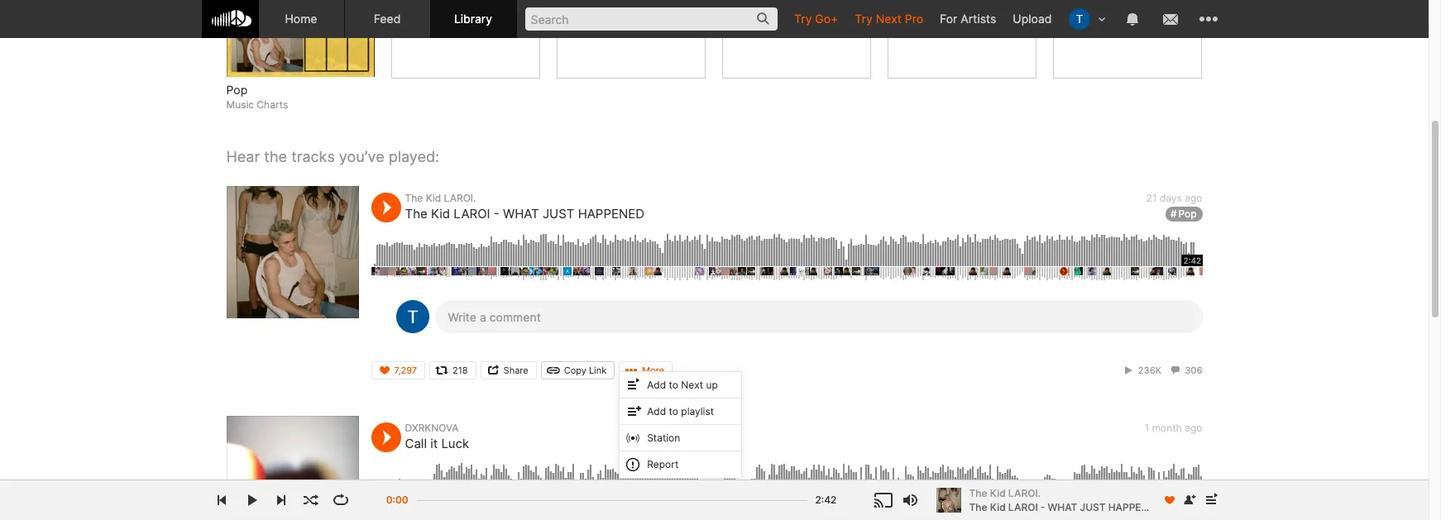 Task type: describe. For each thing, give the bounding box(es) containing it.
played:
[[389, 148, 440, 165]]

copy link button
[[541, 362, 615, 380]]

pop music charts
[[226, 83, 288, 111]]

month
[[1153, 422, 1183, 435]]

306 link
[[1170, 365, 1203, 377]]

laroi for the right the kid laroi. link
[[1009, 501, 1039, 514]]

next up image
[[1201, 491, 1221, 511]]

you've
[[339, 148, 385, 165]]

playlist
[[682, 405, 714, 418]]

236k
[[1139, 365, 1162, 377]]

happened for the right the kid laroi. link's the kid laroi - what just happened link
[[1109, 501, 1163, 514]]

21 days ago pop
[[1147, 192, 1203, 220]]

0 horizontal spatial laroi.
[[444, 192, 476, 205]]

hear the tracks you've played:
[[226, 148, 440, 165]]

report button
[[620, 452, 741, 478]]

0:00
[[386, 494, 409, 507]]

what for the top the kid laroi. link
[[503, 206, 539, 222]]

0 horizontal spatial pop link
[[226, 82, 375, 98]]

try next pro
[[855, 12, 924, 26]]

- for the right the kid laroi. link
[[1041, 501, 1046, 514]]

tracks
[[291, 148, 335, 165]]

hear
[[226, 148, 260, 165]]

add for add to playlist
[[647, 405, 666, 418]]

station
[[647, 432, 681, 444]]

share
[[504, 365, 529, 377]]

7,297
[[394, 365, 417, 377]]

1 horizontal spatial next
[[876, 12, 902, 26]]

try go+
[[795, 12, 839, 26]]

0 horizontal spatial the kid laroi - what just happened element
[[226, 187, 359, 319]]

pro
[[905, 12, 924, 26]]

luck
[[442, 437, 469, 452]]

call it luck link
[[405, 437, 469, 452]]

add for add to next up
[[647, 379, 666, 391]]

days
[[1160, 192, 1183, 205]]

home link
[[259, 0, 345, 38]]

for
[[940, 12, 958, 26]]

pop inside 21 days ago pop
[[1179, 208, 1197, 220]]

more
[[642, 365, 665, 377]]

feed
[[374, 12, 401, 26]]

share button
[[481, 362, 537, 380]]

0 horizontal spatial tara schultz's avatar element
[[396, 301, 429, 334]]

1 horizontal spatial pop link
[[1166, 207, 1203, 222]]

feed link
[[345, 0, 431, 38]]

add to playlist
[[647, 405, 714, 418]]

try next pro link
[[847, 0, 932, 37]]

Write a comment text field
[[435, 301, 1203, 334]]

for artists
[[940, 12, 997, 26]]

218 button
[[430, 362, 476, 380]]

to for playlist
[[669, 405, 679, 418]]

call it luck element
[[226, 417, 359, 521]]

home
[[285, 12, 317, 26]]

306
[[1185, 365, 1203, 377]]

copy link
[[564, 365, 607, 377]]

add to playlist button
[[620, 399, 741, 425]]

station button
[[620, 425, 741, 452]]



Task type: vqa. For each thing, say whether or not it's contained in the screenshot.
THE KID LAROI.       — THE KID LAROI - WHAT JUST HAPPENED
no



Task type: locate. For each thing, give the bounding box(es) containing it.
the
[[264, 148, 287, 165]]

1 vertical spatial the kid laroi. the kid laroi - what just happened
[[970, 487, 1163, 514]]

the kid laroi. the kid laroi - what just happened
[[405, 192, 645, 222], [970, 487, 1163, 514]]

pop link down days
[[1166, 207, 1203, 222]]

1 horizontal spatial what
[[1048, 501, 1078, 514]]

pop down days
[[1179, 208, 1197, 220]]

ago inside 21 days ago pop
[[1186, 192, 1203, 205]]

pop link down pop element
[[226, 82, 375, 98]]

try go+ link
[[786, 0, 847, 37]]

the kid laroi - what just happened link
[[405, 206, 645, 222], [970, 500, 1163, 515]]

up
[[706, 379, 718, 391]]

tara schultz's avatar element right upload
[[1069, 8, 1091, 30]]

call
[[405, 437, 427, 452]]

1 horizontal spatial the kid laroi. the kid laroi - what just happened
[[970, 487, 1163, 514]]

ago right days
[[1186, 192, 1203, 205]]

2 to from the top
[[669, 405, 679, 418]]

upload
[[1013, 12, 1052, 26]]

happened for the kid laroi - what just happened link corresponding to the top the kid laroi. link
[[578, 206, 645, 222]]

to for next
[[669, 379, 679, 391]]

0 vertical spatial laroi
[[454, 206, 491, 222]]

-
[[494, 206, 500, 222], [1041, 501, 1046, 514]]

1 vertical spatial add
[[647, 405, 666, 418]]

add up station
[[647, 405, 666, 418]]

dxrknova call it luck
[[405, 422, 469, 452]]

track stats element
[[1123, 362, 1203, 380]]

ago
[[1186, 192, 1203, 205], [1186, 422, 1203, 435]]

the kid laroi - what just happened link for the top the kid laroi. link
[[405, 206, 645, 222]]

2 try from the left
[[855, 12, 873, 26]]

0 horizontal spatial the kid laroi - what just happened link
[[405, 206, 645, 222]]

0 horizontal spatial what
[[503, 206, 539, 222]]

1 vertical spatial laroi
[[1009, 501, 1039, 514]]

0 vertical spatial the kid laroi. link
[[405, 192, 476, 205]]

1 horizontal spatial laroi
[[1009, 501, 1039, 514]]

1 ago from the top
[[1186, 192, 1203, 205]]

happened
[[578, 206, 645, 222], [1109, 501, 1163, 514]]

add to next up button
[[620, 372, 741, 399]]

pop
[[226, 83, 248, 97], [1179, 208, 1197, 220]]

1 horizontal spatial -
[[1041, 501, 1046, 514]]

1 vertical spatial the kid laroi - what just happened element
[[937, 488, 961, 513]]

0 horizontal spatial the kid laroi. link
[[405, 192, 476, 205]]

pop element
[[226, 0, 375, 77]]

ago for 21 days ago pop
[[1186, 192, 1203, 205]]

more button
[[619, 362, 673, 380]]

next
[[876, 12, 902, 26], [682, 379, 704, 391]]

for artists link
[[932, 0, 1005, 37]]

None search field
[[517, 0, 786, 37]]

add
[[647, 379, 666, 391], [647, 405, 666, 418]]

dxrknova link
[[405, 422, 459, 435]]

1 vertical spatial the kid laroi. link
[[970, 487, 1154, 501]]

0 horizontal spatial just
[[543, 206, 575, 222]]

add to next up
[[647, 379, 718, 391]]

try for try next pro
[[855, 12, 873, 26]]

the kid laroi - what just happened link for the right the kid laroi. link
[[970, 500, 1163, 515]]

0 horizontal spatial happened
[[578, 206, 645, 222]]

218
[[453, 365, 468, 377]]

1 month ago
[[1145, 422, 1203, 435]]

0 vertical spatial the kid laroi - what just happened link
[[405, 206, 645, 222]]

1 horizontal spatial laroi.
[[1009, 487, 1041, 500]]

try
[[795, 12, 812, 26], [855, 12, 873, 26]]

1 vertical spatial just
[[1081, 501, 1106, 514]]

- for the top the kid laroi. link
[[494, 206, 500, 222]]

to
[[669, 379, 679, 391], [669, 405, 679, 418]]

just
[[543, 206, 575, 222], [1081, 501, 1106, 514]]

1 vertical spatial the kid laroi - what just happened link
[[970, 500, 1163, 515]]

go+
[[816, 12, 839, 26]]

2 add from the top
[[647, 405, 666, 418]]

0 vertical spatial next
[[876, 12, 902, 26]]

1 vertical spatial tara schultz's avatar element
[[396, 301, 429, 334]]

ago for 1 month ago
[[1186, 422, 1203, 435]]

0 vertical spatial ago
[[1186, 192, 1203, 205]]

it
[[431, 437, 438, 452]]

0 vertical spatial to
[[669, 379, 679, 391]]

1 vertical spatial to
[[669, 405, 679, 418]]

1 vertical spatial what
[[1048, 501, 1078, 514]]

tara schultz's avatar element
[[1069, 8, 1091, 30], [396, 301, 429, 334]]

1 horizontal spatial the kid laroi - what just happened element
[[937, 488, 961, 513]]

1 horizontal spatial the kid laroi. link
[[970, 487, 1154, 501]]

the kid laroi - what just happened element
[[226, 187, 359, 319], [937, 488, 961, 513]]

0 vertical spatial the kid laroi. the kid laroi - what just happened
[[405, 192, 645, 222]]

1 horizontal spatial pop
[[1179, 208, 1197, 220]]

upload link
[[1005, 0, 1061, 37]]

laroi
[[454, 206, 491, 222], [1009, 501, 1039, 514]]

2 ago from the top
[[1186, 422, 1203, 435]]

1 vertical spatial next
[[682, 379, 704, 391]]

1 vertical spatial ago
[[1186, 422, 1203, 435]]

copy
[[564, 365, 587, 377]]

the
[[405, 192, 423, 205], [405, 206, 428, 222], [970, 487, 988, 500], [970, 501, 988, 514]]

music charts link
[[226, 98, 288, 112]]

1 horizontal spatial happened
[[1109, 501, 1163, 514]]

1 to from the top
[[669, 379, 679, 391]]

0 vertical spatial pop
[[226, 83, 248, 97]]

artists
[[961, 12, 997, 26]]

to up add to playlist
[[669, 379, 679, 391]]

1 try from the left
[[795, 12, 812, 26]]

link
[[589, 365, 607, 377]]

0 horizontal spatial -
[[494, 206, 500, 222]]

1 vertical spatial happened
[[1109, 501, 1163, 514]]

0 vertical spatial -
[[494, 206, 500, 222]]

pop up music
[[226, 83, 248, 97]]

1 horizontal spatial tara schultz's avatar element
[[1069, 8, 1091, 30]]

1 vertical spatial pop link
[[1166, 207, 1203, 222]]

0 vertical spatial tara schultz's avatar element
[[1069, 8, 1091, 30]]

1 vertical spatial pop
[[1179, 208, 1197, 220]]

21
[[1147, 192, 1158, 205]]

1 horizontal spatial try
[[855, 12, 873, 26]]

0 horizontal spatial the kid laroi. the kid laroi - what just happened
[[405, 192, 645, 222]]

1 horizontal spatial just
[[1081, 501, 1106, 514]]

charts
[[257, 98, 288, 111]]

the kid laroi. the kid laroi - what just happened for the right the kid laroi. link
[[970, 487, 1163, 514]]

kid
[[426, 192, 441, 205], [431, 206, 450, 222], [991, 487, 1006, 500], [991, 501, 1006, 514]]

0 horizontal spatial try
[[795, 12, 812, 26]]

progress bar
[[417, 493, 807, 520]]

next inside button
[[682, 379, 704, 391]]

next left pro
[[876, 12, 902, 26]]

to left playlist on the left bottom of page
[[669, 405, 679, 418]]

try right go+
[[855, 12, 873, 26]]

library
[[454, 12, 493, 26]]

1 vertical spatial -
[[1041, 501, 1046, 514]]

0 horizontal spatial next
[[682, 379, 704, 391]]

the kid laroi. link
[[405, 192, 476, 205], [970, 487, 1154, 501]]

the kid laroi. the kid laroi - what just happened for the top the kid laroi. link
[[405, 192, 645, 222]]

0 vertical spatial what
[[503, 206, 539, 222]]

2:42
[[816, 494, 837, 507]]

tara schultz's avatar element up 7,297
[[396, 301, 429, 334]]

dxrknova
[[405, 422, 459, 435]]

ago right month
[[1186, 422, 1203, 435]]

add inside the add to next up button
[[647, 379, 666, 391]]

Search search field
[[525, 7, 778, 31]]

0 horizontal spatial laroi
[[454, 206, 491, 222]]

0 horizontal spatial pop
[[226, 83, 248, 97]]

next left up
[[682, 379, 704, 391]]

7,297 button
[[371, 362, 426, 380]]

0 vertical spatial just
[[543, 206, 575, 222]]

pop inside pop music charts
[[226, 83, 248, 97]]

what
[[503, 206, 539, 222], [1048, 501, 1078, 514]]

0 vertical spatial laroi.
[[444, 192, 476, 205]]

0 vertical spatial add
[[647, 379, 666, 391]]

report
[[647, 459, 679, 471]]

add inside add to playlist button
[[647, 405, 666, 418]]

add down more
[[647, 379, 666, 391]]

laroi for the top the kid laroi. link
[[454, 206, 491, 222]]

try left go+
[[795, 12, 812, 26]]

library link
[[431, 0, 517, 38]]

music
[[226, 98, 254, 111]]

laroi.
[[444, 192, 476, 205], [1009, 487, 1041, 500]]

pop link
[[226, 82, 375, 98], [1166, 207, 1203, 222]]

0 vertical spatial the kid laroi - what just happened element
[[226, 187, 359, 319]]

1 add from the top
[[647, 379, 666, 391]]

1
[[1145, 422, 1150, 435]]

1 horizontal spatial the kid laroi - what just happened link
[[970, 500, 1163, 515]]

try for try go+
[[795, 12, 812, 26]]

0 vertical spatial pop link
[[226, 82, 375, 98]]

0 vertical spatial happened
[[578, 206, 645, 222]]

what for the right the kid laroi. link
[[1048, 501, 1078, 514]]

1 vertical spatial laroi.
[[1009, 487, 1041, 500]]



